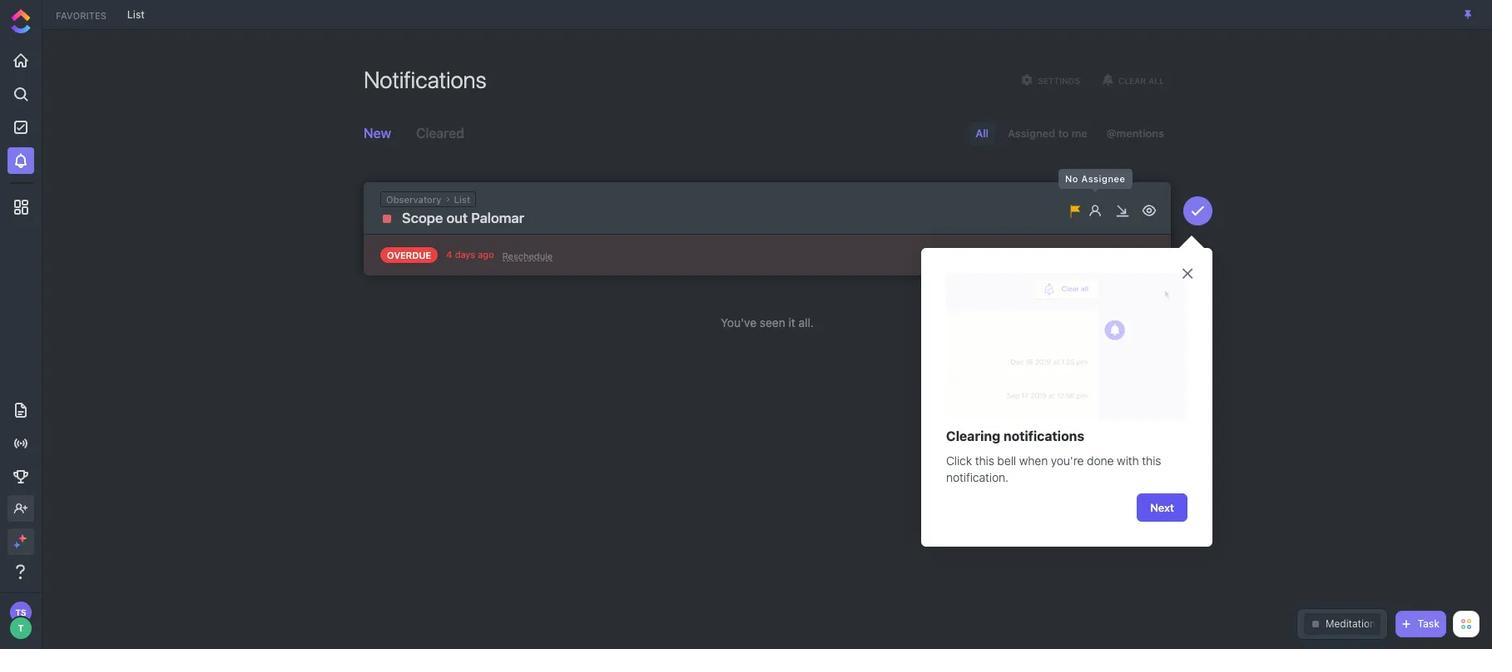 Task type: vqa. For each thing, say whether or not it's contained in the screenshot.
rightmost Add Task
no



Task type: describe. For each thing, give the bounding box(es) containing it.
new
[[364, 126, 391, 141]]

× dialog
[[922, 248, 1213, 547]]

task
[[1418, 618, 1440, 630]]

0 vertical spatial list link
[[119, 8, 153, 20]]

ts
[[15, 608, 26, 618]]

click
[[947, 454, 972, 468]]

scope
[[402, 210, 443, 226]]

ago
[[478, 249, 494, 260]]

t
[[18, 623, 24, 634]]

bell
[[998, 454, 1017, 468]]

0 vertical spatial list
[[127, 8, 145, 20]]

click this bell when you're done with this notification.
[[947, 454, 1165, 484]]

1 horizontal spatial list link
[[454, 194, 470, 205]]

clearing notifications
[[947, 429, 1085, 444]]

cleared
[[416, 126, 464, 141]]

× button
[[1181, 261, 1195, 284]]

next
[[1151, 501, 1175, 515]]

clearing
[[947, 429, 1001, 444]]

clear
[[1119, 76, 1147, 86]]

me
[[1072, 126, 1088, 139]]

done
[[1087, 454, 1114, 468]]

seen
[[760, 316, 786, 330]]

palomar
[[471, 210, 524, 226]]

you've
[[721, 316, 757, 330]]

observatory
[[386, 194, 442, 205]]

notifications
[[364, 66, 487, 93]]

all.
[[799, 316, 814, 330]]

assigned to me
[[1008, 126, 1088, 139]]

all
[[1149, 76, 1165, 86]]

all
[[976, 126, 989, 139]]

you're
[[1051, 454, 1084, 468]]

2 this from the left
[[1142, 454, 1162, 468]]

settings button
[[1017, 70, 1085, 90]]

favorites
[[56, 10, 106, 20]]

observatory link
[[386, 194, 442, 205]]



Task type: locate. For each thing, give the bounding box(es) containing it.
4 days ago reschedule
[[446, 249, 553, 261]]

sparkle svg 1 image
[[18, 534, 27, 543]]

notifications
[[1004, 429, 1085, 444]]

sparkle svg 2 image
[[13, 542, 20, 548]]

clear all
[[1119, 76, 1165, 86]]

4
[[446, 249, 452, 260]]

list link
[[119, 8, 153, 20], [454, 194, 470, 205]]

settings
[[1038, 76, 1081, 86]]

this
[[975, 454, 995, 468], [1142, 454, 1162, 468]]

you've seen it all.
[[721, 316, 814, 330]]

1 vertical spatial list
[[454, 194, 470, 205]]

reschedule
[[503, 250, 553, 261]]

list link right favorites
[[119, 8, 153, 20]]

to
[[1059, 126, 1069, 139]]

list right favorites
[[127, 8, 145, 20]]

when
[[1020, 454, 1048, 468]]

0 horizontal spatial this
[[975, 454, 995, 468]]

next button
[[1137, 494, 1188, 522]]

×
[[1181, 261, 1195, 284]]

list link up scope out palomar
[[454, 194, 470, 205]]

days
[[455, 249, 475, 260]]

assigned
[[1008, 126, 1056, 139]]

0 horizontal spatial list link
[[119, 8, 153, 20]]

this up notification.
[[975, 454, 995, 468]]

0 horizontal spatial list
[[127, 8, 145, 20]]

scope out palomar link
[[380, 207, 1066, 230]]

out
[[447, 210, 468, 226]]

this right with
[[1142, 454, 1162, 468]]

ts t
[[15, 608, 26, 634]]

list up scope out palomar
[[454, 194, 470, 205]]

1 vertical spatial list link
[[454, 194, 470, 205]]

with
[[1117, 454, 1139, 468]]

list
[[127, 8, 145, 20], [454, 194, 470, 205]]

overdue
[[387, 250, 431, 261]]

1 this from the left
[[975, 454, 995, 468]]

scope out palomar
[[402, 210, 524, 226]]

@mentions
[[1107, 126, 1165, 139]]

notification.
[[947, 470, 1009, 484]]

1 horizontal spatial this
[[1142, 454, 1162, 468]]

it
[[789, 316, 796, 330]]

1 horizontal spatial list
[[454, 194, 470, 205]]



